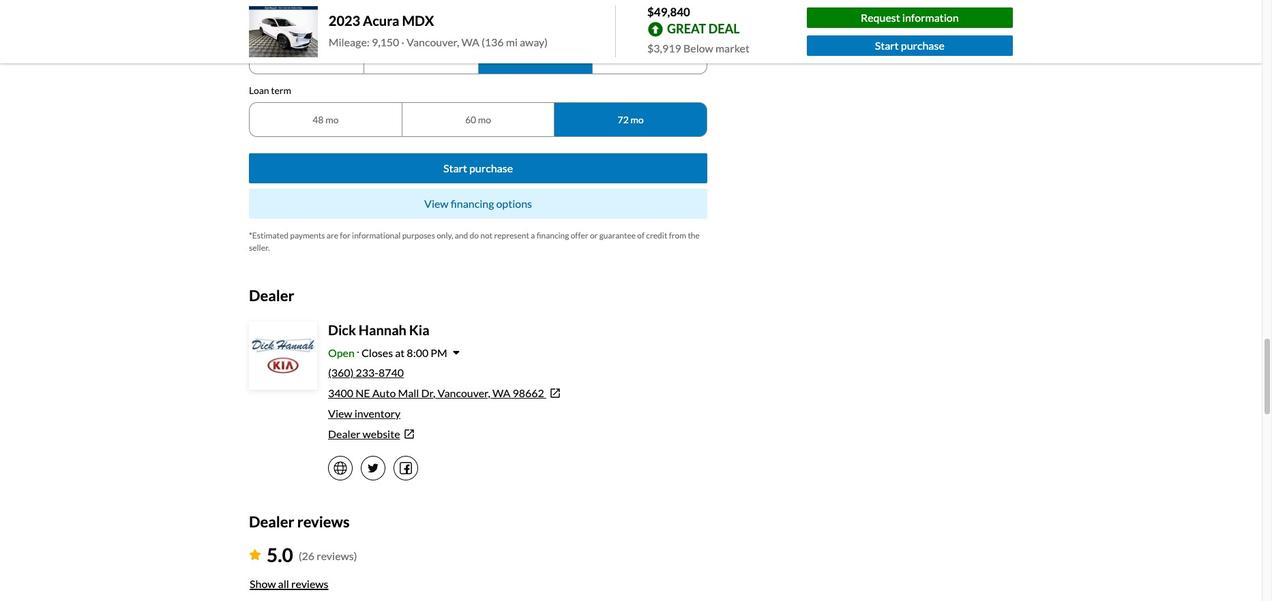 Task type: vqa. For each thing, say whether or not it's contained in the screenshot.
ok sign icon for Front Seats
no



Task type: locate. For each thing, give the bounding box(es) containing it.
financing inside button
[[451, 198, 494, 211]]

1 vertical spatial start purchase button
[[249, 154, 708, 184]]

750-
[[632, 51, 652, 63]]

1 vertical spatial start
[[444, 162, 467, 175]]

2 mo from the left
[[478, 114, 491, 126]]

dealer
[[249, 287, 294, 305], [328, 428, 361, 441], [249, 513, 294, 532]]

purchase for the bottom start purchase button
[[470, 162, 513, 175]]

start purchase button up view financing options
[[249, 154, 708, 184]]

purchase up view financing options
[[470, 162, 513, 175]]

1 horizontal spatial view
[[425, 198, 449, 211]]

purposes
[[402, 231, 435, 241]]

0 horizontal spatial start
[[444, 162, 467, 175]]

mo for 48 mo
[[326, 114, 339, 126]]

good 700-749
[[517, 39, 554, 63]]

0 horizontal spatial wa
[[462, 36, 480, 49]]

purchase down the information
[[901, 39, 945, 52]]

1 vertical spatial reviews
[[291, 578, 329, 591]]

dealer up 5.0
[[249, 513, 294, 532]]

2 vertical spatial dealer
[[249, 513, 294, 532]]

start purchase down request information "button" on the top right of the page
[[876, 39, 945, 52]]

show all reviews
[[250, 578, 329, 591]]

0 horizontal spatial financing
[[451, 198, 494, 211]]

wa for auto
[[493, 387, 511, 400]]

information
[[903, 11, 959, 24]]

view up only,
[[425, 198, 449, 211]]

*estimated
[[249, 231, 289, 241]]

loan term
[[249, 85, 291, 96]]

dealer reviews
[[249, 513, 350, 532]]

star image
[[249, 550, 261, 561]]

mi
[[506, 36, 518, 49]]

excellent 750-850
[[631, 39, 669, 63]]

reviews right all on the bottom left of page
[[291, 578, 329, 591]]

0 vertical spatial wa
[[462, 36, 480, 49]]

2 horizontal spatial mo
[[631, 114, 644, 126]]

mo
[[326, 114, 339, 126], [478, 114, 491, 126], [631, 114, 644, 126]]

purchase for right start purchase button
[[901, 39, 945, 52]]

start purchase for the bottom start purchase button
[[444, 162, 513, 175]]

away)
[[520, 36, 548, 49]]

financing right the a
[[537, 231, 569, 241]]

dick hannah kia
[[328, 322, 430, 338]]

98662
[[513, 387, 545, 400]]

reviews
[[297, 513, 350, 532], [291, 578, 329, 591]]

start purchase button down request information "button" on the top right of the page
[[807, 35, 1014, 56]]

(26
[[299, 550, 315, 563]]

great
[[667, 21, 707, 36]]

market
[[716, 41, 750, 54]]

dealer for dealer website
[[328, 428, 361, 441]]

start purchase for right start purchase button
[[876, 39, 945, 52]]

guarantee
[[600, 231, 636, 241]]

score
[[278, 10, 300, 21]]

0 horizontal spatial view
[[328, 407, 353, 420]]

vancouver, inside 2023 acura mdx mileage: 9,150 · vancouver, wa (136 mi away)
[[407, 36, 460, 49]]

mo right 48
[[326, 114, 339, 126]]

start purchase
[[876, 39, 945, 52], [444, 162, 513, 175]]

0 vertical spatial dealer
[[249, 287, 294, 305]]

reviews inside button
[[291, 578, 329, 591]]

financing up do
[[451, 198, 494, 211]]

mo right 60
[[478, 114, 491, 126]]

2023 acura mdx image
[[249, 6, 318, 57]]

1 vertical spatial start purchase
[[444, 162, 513, 175]]

wa left (136
[[462, 36, 480, 49]]

1 vertical spatial dealer
[[328, 428, 361, 441]]

start
[[876, 39, 899, 52], [444, 162, 467, 175]]

vancouver, for mdx
[[407, 36, 460, 49]]

48 mo
[[313, 114, 339, 126]]

dealer down seller.
[[249, 287, 294, 305]]

1 vertical spatial wa
[[493, 387, 511, 400]]

offer
[[571, 231, 589, 241]]

financing
[[451, 198, 494, 211], [537, 231, 569, 241]]

purchase
[[901, 39, 945, 52], [470, 162, 513, 175]]

vancouver, right ,
[[438, 387, 491, 400]]

700-
[[517, 51, 537, 63]]

at
[[395, 347, 405, 360]]

dr
[[421, 387, 433, 400]]

payments
[[290, 231, 325, 241]]

mo right 72
[[631, 114, 644, 126]]

1 vertical spatial purchase
[[470, 162, 513, 175]]

acura
[[363, 13, 400, 29]]

<640
[[296, 51, 318, 63]]

rebuilding
[[284, 39, 329, 51]]

3 mo from the left
[[631, 114, 644, 126]]

show all reviews button
[[249, 570, 329, 600]]

0 horizontal spatial start purchase button
[[249, 154, 708, 184]]

mall
[[398, 387, 419, 400]]

0 vertical spatial start
[[876, 39, 899, 52]]

options
[[496, 198, 532, 211]]

0 vertical spatial purchase
[[901, 39, 945, 52]]

from
[[669, 231, 687, 241]]

pm
[[431, 347, 448, 360]]

0 horizontal spatial start purchase
[[444, 162, 513, 175]]

great deal
[[667, 21, 740, 36]]

1 vertical spatial vancouver,
[[438, 387, 491, 400]]

1 mo from the left
[[326, 114, 339, 126]]

(136
[[482, 36, 504, 49]]

0 horizontal spatial mo
[[326, 114, 339, 126]]

view financing options
[[425, 198, 532, 211]]

2023
[[329, 13, 361, 29]]

1 horizontal spatial start purchase
[[876, 39, 945, 52]]

0 vertical spatial financing
[[451, 198, 494, 211]]

view down 3400
[[328, 407, 353, 420]]

reviews up 5.0 (26 reviews)
[[297, 513, 350, 532]]

vancouver, up 699
[[407, 36, 460, 49]]

start purchase up view financing options
[[444, 162, 513, 175]]

start down request
[[876, 39, 899, 52]]

0 vertical spatial start purchase button
[[807, 35, 1014, 56]]

699
[[423, 51, 439, 63]]

(360) 233-8740
[[328, 366, 404, 379]]

open closes at 8:00 pm
[[328, 347, 448, 360]]

1 horizontal spatial wa
[[493, 387, 511, 400]]

0 vertical spatial vancouver,
[[407, 36, 460, 49]]

website
[[363, 428, 400, 441]]

1 vertical spatial financing
[[537, 231, 569, 241]]

wa left "98662"
[[493, 387, 511, 400]]

(360) 233-8740 link
[[328, 366, 404, 379]]

0 vertical spatial view
[[425, 198, 449, 211]]

dealer down view inventory link
[[328, 428, 361, 441]]

*estimated payments are for informational purposes only, and do not represent a financing offer or guarantee of credit from the seller.
[[249, 231, 700, 254]]

dealer for dealer reviews
[[249, 513, 294, 532]]

·
[[402, 36, 405, 49]]

60
[[465, 114, 476, 126]]

1 horizontal spatial mo
[[478, 114, 491, 126]]

view inside button
[[425, 198, 449, 211]]

mdx
[[402, 13, 434, 29]]

8740
[[379, 366, 404, 379]]

start up view financing options
[[444, 162, 467, 175]]

1 vertical spatial view
[[328, 407, 353, 420]]

0 horizontal spatial purchase
[[470, 162, 513, 175]]

mo for 72 mo
[[631, 114, 644, 126]]

start purchase button
[[807, 35, 1014, 56], [249, 154, 708, 184]]

0 vertical spatial start purchase
[[876, 39, 945, 52]]

72
[[618, 114, 629, 126]]

good
[[524, 39, 547, 51]]

seller.
[[249, 243, 270, 254]]

1 horizontal spatial start
[[876, 39, 899, 52]]

view inventory link
[[328, 407, 401, 420]]

wa inside 2023 acura mdx mileage: 9,150 · vancouver, wa (136 mi away)
[[462, 36, 480, 49]]

kia
[[409, 322, 430, 338]]

all
[[278, 578, 289, 591]]

1 horizontal spatial purchase
[[901, 39, 945, 52]]

1 horizontal spatial financing
[[537, 231, 569, 241]]



Task type: describe. For each thing, give the bounding box(es) containing it.
and
[[455, 231, 468, 241]]

excellent
[[631, 39, 669, 51]]

5.0 (26 reviews)
[[267, 544, 357, 567]]

open
[[328, 347, 355, 360]]

wa for mdx
[[462, 36, 480, 49]]

dealer website link
[[328, 426, 708, 443]]

,
[[433, 387, 436, 400]]

dick hannah kia image
[[250, 323, 316, 389]]

the
[[688, 231, 700, 241]]

show
[[250, 578, 276, 591]]

dealer for dealer
[[249, 287, 294, 305]]

60 mo
[[465, 114, 491, 126]]

not
[[481, 231, 493, 241]]

informational
[[352, 231, 401, 241]]

credit
[[647, 231, 668, 241]]

auto
[[372, 387, 396, 400]]

inventory
[[355, 407, 401, 420]]

$3,919
[[648, 41, 682, 54]]

749
[[537, 51, 554, 63]]

mo for 60 mo
[[478, 114, 491, 126]]

5.0
[[267, 544, 293, 567]]

3400 ne auto mall dr , vancouver, wa 98662
[[328, 387, 545, 400]]

72 mo
[[618, 114, 644, 126]]

loan
[[249, 85, 269, 96]]

dick
[[328, 322, 356, 338]]

view financing options button
[[249, 189, 708, 219]]

641-
[[403, 51, 423, 63]]

view inventory
[[328, 407, 401, 420]]

closes
[[362, 347, 393, 360]]

a
[[531, 231, 535, 241]]

reviews)
[[317, 550, 357, 563]]

below
[[684, 41, 714, 54]]

8:00
[[407, 347, 429, 360]]

fair
[[413, 39, 429, 51]]

for
[[340, 231, 351, 241]]

credit score
[[249, 10, 300, 21]]

credit
[[249, 10, 276, 21]]

233-
[[356, 366, 379, 379]]

or
[[590, 231, 598, 241]]

vancouver, for auto
[[438, 387, 491, 400]]

term
[[271, 85, 291, 96]]

0 vertical spatial reviews
[[297, 513, 350, 532]]

represent
[[494, 231, 530, 241]]

of
[[638, 231, 645, 241]]

request information button
[[807, 7, 1014, 28]]

48
[[313, 114, 324, 126]]

request information
[[861, 11, 959, 24]]

fair 641-699
[[403, 39, 439, 63]]

only,
[[437, 231, 454, 241]]

rebuilding <640
[[284, 39, 329, 63]]

request
[[861, 11, 901, 24]]

(360)
[[328, 366, 354, 379]]

$49,840
[[648, 5, 691, 19]]

ne
[[356, 387, 370, 400]]

are
[[327, 231, 338, 241]]

3400
[[328, 387, 354, 400]]

hannah
[[359, 322, 407, 338]]

mileage:
[[329, 36, 370, 49]]

9,150
[[372, 36, 400, 49]]

caret down image
[[453, 348, 460, 359]]

deal
[[709, 21, 740, 36]]

view for view financing options
[[425, 198, 449, 211]]

850
[[652, 51, 668, 63]]

1 horizontal spatial start purchase button
[[807, 35, 1014, 56]]

dealer website
[[328, 428, 400, 441]]

2023 acura mdx mileage: 9,150 · vancouver, wa (136 mi away)
[[329, 13, 548, 49]]

do
[[470, 231, 479, 241]]

$3,919 below market
[[648, 41, 750, 54]]

financing inside "*estimated payments are for informational purposes only, and do not represent a financing offer or guarantee of credit from the seller."
[[537, 231, 569, 241]]

dick hannah kia link
[[328, 322, 430, 338]]

view for view inventory
[[328, 407, 353, 420]]



